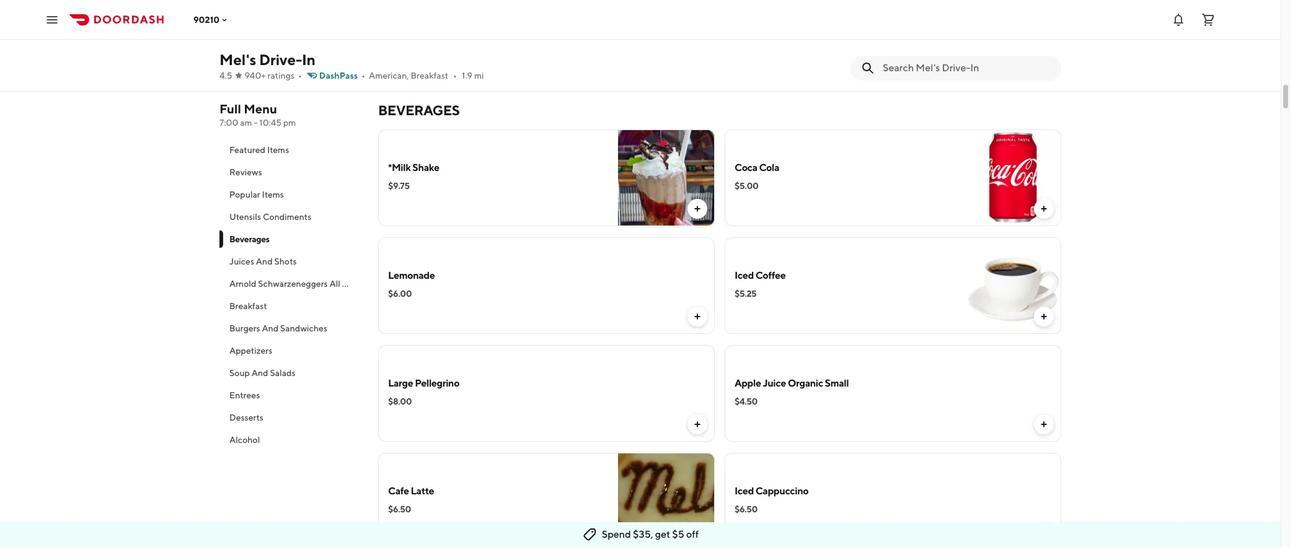 Task type: vqa. For each thing, say whether or not it's contained in the screenshot.
4.7 at the top of page
no



Task type: describe. For each thing, give the bounding box(es) containing it.
apple
[[735, 378, 761, 389]]

small
[[825, 378, 849, 389]]

full
[[220, 102, 241, 116]]

90210
[[194, 15, 220, 24]]

iced for iced coffee
[[735, 270, 754, 282]]

coffee
[[756, 270, 786, 282]]

1.9
[[462, 71, 473, 81]]

get
[[655, 529, 670, 541]]

pellegrino
[[415, 378, 460, 389]]

and for juices
[[256, 257, 273, 267]]

reviews
[[229, 167, 262, 177]]

add item to cart image for pellegrino
[[693, 420, 703, 430]]

all
[[330, 279, 340, 289]]

940+
[[245, 71, 266, 81]]

shake
[[413, 162, 440, 174]]

0 items, open order cart image
[[1201, 12, 1216, 27]]

Item Search search field
[[883, 61, 1052, 75]]

add item to cart image for cola
[[1039, 204, 1049, 214]]

$5.25
[[735, 289, 757, 299]]

940+ ratings •
[[245, 71, 302, 81]]

items for featured items
[[267, 145, 289, 155]]

burgers and sandwiches button
[[220, 318, 363, 340]]

alcohol
[[229, 435, 260, 445]]

iced coffee
[[735, 270, 786, 282]]

0 vertical spatial add item to cart image
[[693, 312, 703, 322]]

ratings
[[268, 71, 295, 81]]

-
[[254, 118, 258, 128]]

reviews button
[[220, 161, 363, 184]]

add item to cart image for coffee
[[1039, 312, 1049, 322]]

coca cola image
[[965, 130, 1062, 226]]

large
[[388, 378, 413, 389]]

popular items
[[229, 190, 284, 200]]

add item to cart image for cappuccino
[[1039, 528, 1049, 538]]

popular items button
[[220, 184, 363, 206]]

spend
[[602, 529, 631, 541]]

*milk
[[388, 162, 411, 174]]

utensils condiments button
[[220, 206, 363, 228]]

dashpass •
[[319, 71, 365, 81]]

juices
[[229, 257, 254, 267]]

cola
[[759, 162, 780, 174]]

utensils condiments
[[229, 212, 311, 222]]

burgers and sandwiches
[[229, 324, 327, 334]]

2 • from the left
[[362, 71, 365, 81]]

american,
[[369, 71, 409, 81]]

sandwiches
[[280, 324, 327, 334]]

$4.50
[[735, 397, 758, 407]]

add item to cart image for shake
[[693, 204, 703, 214]]

coca cola
[[735, 162, 780, 174]]

• for 940+ ratings •
[[298, 71, 302, 81]]

add item to cart image for latte
[[693, 528, 703, 538]]

and for soup
[[252, 368, 268, 378]]

mel's drive-in
[[220, 51, 316, 68]]

mel's
[[220, 51, 256, 68]]

appetizers button
[[220, 340, 363, 362]]

desserts
[[229, 413, 263, 423]]

$5
[[672, 529, 685, 541]]

juice
[[763, 378, 786, 389]]

schwarzeneggers
[[258, 279, 328, 289]]

$5.00
[[735, 181, 759, 191]]

breakfast inside button
[[229, 301, 267, 311]]

large pellegrino
[[388, 378, 460, 389]]

appetizers
[[229, 346, 272, 356]]

featured items
[[229, 145, 289, 155]]

cafe
[[388, 486, 409, 497]]

entrees button
[[220, 385, 363, 407]]

desserts button
[[220, 407, 363, 429]]

condiments
[[263, 212, 311, 222]]

iced cappuccino
[[735, 486, 809, 497]]

cafe latte image
[[618, 453, 715, 548]]

arnold schwarzeneggers all star menu
[[229, 279, 383, 289]]

soup
[[229, 368, 250, 378]]

off
[[687, 529, 699, 541]]

entrees
[[229, 391, 260, 401]]



Task type: locate. For each thing, give the bounding box(es) containing it.
and right soup
[[252, 368, 268, 378]]

$6.50 for cafe
[[388, 505, 411, 515]]

1 $6.50 from the left
[[388, 505, 411, 515]]

dashpass
[[319, 71, 358, 81]]

$8.00
[[388, 397, 412, 407]]

2 iced from the top
[[735, 486, 754, 497]]

• for american, breakfast • 1.9 mi
[[453, 71, 457, 81]]

arnold schwarzeneggers all star menu button
[[220, 273, 383, 295]]

add item to cart image
[[693, 204, 703, 214], [1039, 204, 1049, 214], [1039, 312, 1049, 322], [1039, 420, 1049, 430], [693, 528, 703, 538]]

1 vertical spatial iced
[[735, 486, 754, 497]]

popular
[[229, 190, 260, 200]]

2 vertical spatial add item to cart image
[[1039, 528, 1049, 538]]

notification bell image
[[1172, 12, 1186, 27]]

1 horizontal spatial •
[[362, 71, 365, 81]]

1 vertical spatial and
[[262, 324, 279, 334]]

breakfast button
[[220, 295, 363, 318]]

1 vertical spatial items
[[262, 190, 284, 200]]

0 vertical spatial and
[[256, 257, 273, 267]]

spend $35, get $5 off
[[602, 529, 699, 541]]

cafe latte
[[388, 486, 434, 497]]

•
[[298, 71, 302, 81], [362, 71, 365, 81], [453, 71, 457, 81]]

utensils
[[229, 212, 261, 222]]

items up the reviews button
[[267, 145, 289, 155]]

iced
[[735, 270, 754, 282], [735, 486, 754, 497]]

$9.75
[[388, 181, 410, 191]]

items inside "button"
[[262, 190, 284, 200]]

1 iced from the top
[[735, 270, 754, 282]]

and right burgers
[[262, 324, 279, 334]]

featured
[[229, 145, 266, 155]]

menu
[[244, 102, 277, 116], [360, 279, 383, 289]]

am
[[240, 118, 252, 128]]

breakfast up burgers
[[229, 301, 267, 311]]

*milk shake image
[[618, 130, 715, 226]]

juices and shots
[[229, 257, 297, 267]]

menu up -
[[244, 102, 277, 116]]

• left 1.9
[[453, 71, 457, 81]]

burgers
[[229, 324, 260, 334]]

7:00
[[220, 118, 238, 128]]

2 vertical spatial and
[[252, 368, 268, 378]]

shots
[[274, 257, 297, 267]]

apple juice organic small
[[735, 378, 849, 389]]

menu right star
[[360, 279, 383, 289]]

beverages
[[229, 234, 270, 244]]

items
[[267, 145, 289, 155], [262, 190, 284, 200]]

0 horizontal spatial menu
[[244, 102, 277, 116]]

breakfast
[[411, 71, 448, 81], [229, 301, 267, 311]]

and for burgers
[[262, 324, 279, 334]]

breakfast up beverages
[[411, 71, 448, 81]]

4.5
[[220, 71, 232, 81]]

1 vertical spatial breakfast
[[229, 301, 267, 311]]

drive-
[[259, 51, 302, 68]]

90210 button
[[194, 15, 230, 24]]

salads
[[270, 368, 296, 378]]

lemonade
[[388, 270, 435, 282]]

1 horizontal spatial menu
[[360, 279, 383, 289]]

$6.50
[[388, 505, 411, 515], [735, 505, 758, 515]]

full menu 7:00 am - 10:45 pm
[[220, 102, 296, 128]]

iced up $5.25
[[735, 270, 754, 282]]

items up the utensils condiments
[[262, 190, 284, 200]]

coca
[[735, 162, 758, 174]]

iced for iced cappuccino
[[735, 486, 754, 497]]

items for popular items
[[262, 190, 284, 200]]

menu inside full menu 7:00 am - 10:45 pm
[[244, 102, 277, 116]]

iced left cappuccino
[[735, 486, 754, 497]]

1 vertical spatial menu
[[360, 279, 383, 289]]

alcohol button
[[220, 429, 363, 452]]

2 $6.50 from the left
[[735, 505, 758, 515]]

0 horizontal spatial •
[[298, 71, 302, 81]]

0 vertical spatial breakfast
[[411, 71, 448, 81]]

2 horizontal spatial •
[[453, 71, 457, 81]]

*milk shake
[[388, 162, 440, 174]]

mi
[[474, 71, 484, 81]]

menu inside arnold schwarzeneggers all star menu button
[[360, 279, 383, 289]]

$35,
[[633, 529, 653, 541]]

0 horizontal spatial breakfast
[[229, 301, 267, 311]]

open menu image
[[45, 12, 60, 27]]

iced coffee image
[[965, 238, 1062, 334]]

juices and shots button
[[220, 251, 363, 273]]

0 vertical spatial items
[[267, 145, 289, 155]]

featured items button
[[220, 139, 363, 161]]

and
[[256, 257, 273, 267], [262, 324, 279, 334], [252, 368, 268, 378]]

0 horizontal spatial $6.50
[[388, 505, 411, 515]]

and inside "button"
[[252, 368, 268, 378]]

$6.50 for iced
[[735, 505, 758, 515]]

0 vertical spatial menu
[[244, 102, 277, 116]]

• right ratings
[[298, 71, 302, 81]]

star
[[342, 279, 358, 289]]

0 vertical spatial iced
[[735, 270, 754, 282]]

1 horizontal spatial breakfast
[[411, 71, 448, 81]]

$6.50 down cafe
[[388, 505, 411, 515]]

$6.00
[[388, 289, 412, 299]]

latte
[[411, 486, 434, 497]]

10:45
[[259, 118, 282, 128]]

arnold
[[229, 279, 256, 289]]

1 • from the left
[[298, 71, 302, 81]]

$6.50 down iced cappuccino
[[735, 505, 758, 515]]

cappuccino
[[756, 486, 809, 497]]

1 vertical spatial add item to cart image
[[693, 420, 703, 430]]

soup and salads button
[[220, 362, 363, 385]]

american, breakfast • 1.9 mi
[[369, 71, 484, 81]]

items inside button
[[267, 145, 289, 155]]

3 • from the left
[[453, 71, 457, 81]]

beverages
[[378, 102, 460, 118]]

and left shots
[[256, 257, 273, 267]]

in
[[302, 51, 316, 68]]

soup and salads
[[229, 368, 296, 378]]

add item to cart image
[[693, 312, 703, 322], [693, 420, 703, 430], [1039, 528, 1049, 538]]

organic
[[788, 378, 823, 389]]

1 horizontal spatial $6.50
[[735, 505, 758, 515]]

• right dashpass
[[362, 71, 365, 81]]

pm
[[283, 118, 296, 128]]



